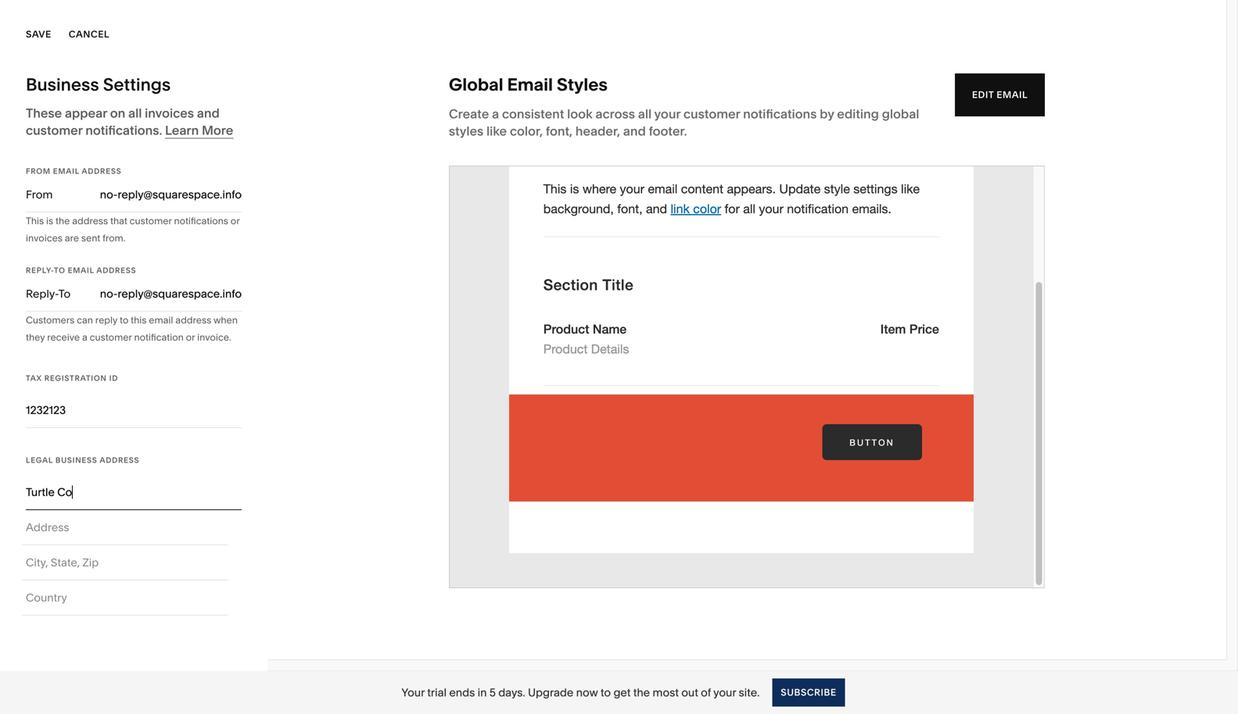 Task type: locate. For each thing, give the bounding box(es) containing it.
your up footer.
[[654, 106, 681, 122]]

legal business address
[[26, 456, 139, 465]]

customer inside this is the address that customer notifications or invoices are sent from.
[[130, 215, 172, 227]]

1 horizontal spatial or
[[231, 215, 240, 227]]

address
[[82, 167, 122, 176], [96, 266, 136, 275], [100, 456, 139, 465]]

reply- up reply-to
[[26, 266, 54, 275]]

address up sent
[[72, 215, 108, 227]]

customer down these
[[26, 123, 83, 138]]

your right of
[[713, 687, 736, 700]]

in
[[478, 687, 487, 700]]

0 vertical spatial reply-
[[26, 266, 54, 275]]

legal
[[26, 456, 53, 465]]

0 horizontal spatial address
[[72, 215, 108, 227]]

global
[[449, 74, 503, 95]]

2 reply- from the top
[[26, 287, 58, 301]]

address down notifications.
[[82, 167, 122, 176]]

create
[[449, 106, 489, 122]]

address for business
[[100, 456, 139, 465]]

email up to
[[68, 266, 94, 275]]

your inside global email styles edit email create a consistent look across all your customer notifications by editing global styles like color, font, header, and footer.
[[654, 106, 681, 122]]

customer up footer.
[[684, 106, 740, 122]]

1 vertical spatial and
[[623, 124, 646, 139]]

font,
[[546, 124, 573, 139]]

2 from from the top
[[26, 188, 53, 201]]

to
[[54, 266, 65, 275], [120, 315, 128, 326], [601, 687, 611, 700]]

customer down the reply
[[90, 332, 132, 343]]

and inside these appear on all invoices and customer notifications.
[[197, 106, 220, 121]]

all up footer.
[[638, 106, 652, 122]]

from email address
[[26, 167, 122, 176]]

global email styles edit email create a consistent look across all your customer notifications by editing global styles like color, font, header, and footer.
[[449, 74, 1028, 139]]

0 vertical spatial no-reply@squarespace.info email field
[[61, 186, 242, 203]]

reply
[[95, 315, 117, 326]]

0 horizontal spatial a
[[82, 332, 87, 343]]

all inside global email styles edit email create a consistent look across all your customer notifications by editing global styles like color, font, header, and footer.
[[638, 106, 652, 122]]

0 horizontal spatial notifications
[[174, 215, 228, 227]]

1 horizontal spatial invoices
[[145, 106, 194, 121]]

no-reply@squarespace.info email field for from
[[61, 186, 242, 203]]

0 vertical spatial or
[[231, 215, 240, 227]]

business
[[26, 74, 99, 95], [55, 456, 97, 465]]

color,
[[510, 124, 543, 139]]

2 horizontal spatial to
[[601, 687, 611, 700]]

save
[[26, 29, 51, 40]]

1 horizontal spatial all
[[638, 106, 652, 122]]

notification
[[134, 332, 184, 343]]

id
[[109, 374, 118, 383]]

1 horizontal spatial to
[[120, 315, 128, 326]]

1 vertical spatial or
[[186, 332, 195, 343]]

0 horizontal spatial invoices
[[26, 233, 62, 244]]

1 vertical spatial reply-
[[26, 287, 58, 301]]

0 vertical spatial from
[[26, 167, 51, 176]]

customers can reply to this email address when they receive a customer notification or invoice.
[[26, 315, 238, 343]]

consistent
[[502, 106, 564, 122]]

edit
[[972, 89, 994, 101]]

0 vertical spatial address
[[72, 215, 108, 227]]

address up the invoice.
[[175, 315, 211, 326]]

email up is
[[53, 167, 79, 176]]

0 horizontal spatial your
[[654, 106, 681, 122]]

0 horizontal spatial the
[[56, 215, 70, 227]]

notifications inside global email styles edit email create a consistent look across all your customer notifications by editing global styles like color, font, header, and footer.
[[743, 106, 817, 122]]

no-reply@squarespace.info email field up email in the left of the page
[[79, 285, 242, 303]]

of
[[701, 687, 711, 700]]

invoices
[[145, 106, 194, 121], [26, 233, 62, 244]]

2 vertical spatial address
[[100, 456, 139, 465]]

0 vertical spatial address
[[82, 167, 122, 176]]

1 horizontal spatial your
[[713, 687, 736, 700]]

your trial ends in 5 days. upgrade now to get the most out of your site.
[[402, 687, 760, 700]]

styles
[[449, 124, 484, 139]]

tax registration id
[[26, 374, 118, 383]]

footer.
[[649, 124, 687, 139]]

registration
[[44, 374, 107, 383]]

no-reply@squarespace.info email field
[[61, 186, 242, 203], [79, 285, 242, 303]]

all right on
[[128, 106, 142, 121]]

or inside this is the address that customer notifications or invoices are sent from.
[[231, 215, 240, 227]]

the inside this is the address that customer notifications or invoices are sent from.
[[56, 215, 70, 227]]

to left "this"
[[120, 315, 128, 326]]

address
[[72, 215, 108, 227], [175, 315, 211, 326]]

address down from.
[[96, 266, 136, 275]]

1 vertical spatial the
[[633, 687, 650, 700]]

and down across
[[623, 124, 646, 139]]

the right get
[[633, 687, 650, 700]]

1 vertical spatial invoices
[[26, 233, 62, 244]]

customer right that
[[130, 215, 172, 227]]

1 horizontal spatial and
[[623, 124, 646, 139]]

your
[[654, 106, 681, 122], [713, 687, 736, 700]]

a down can at the top left
[[82, 332, 87, 343]]

to up to
[[54, 266, 65, 275]]

0 vertical spatial the
[[56, 215, 70, 227]]

to left get
[[601, 687, 611, 700]]

trial
[[427, 687, 447, 700]]

invoices up the learn
[[145, 106, 194, 121]]

customer inside customers can reply to this email address when they receive a customer notification or invoice.
[[90, 332, 132, 343]]

to inside customers can reply to this email address when they receive a customer notification or invoice.
[[120, 315, 128, 326]]

customer
[[684, 106, 740, 122], [26, 123, 83, 138], [130, 215, 172, 227], [90, 332, 132, 343]]

notifications.
[[85, 123, 162, 138]]

0 vertical spatial notifications
[[743, 106, 817, 122]]

0 vertical spatial and
[[197, 106, 220, 121]]

a inside global email styles edit email create a consistent look across all your customer notifications by editing global styles like color, font, header, and footer.
[[492, 106, 499, 122]]

0 vertical spatial a
[[492, 106, 499, 122]]

0 horizontal spatial to
[[54, 266, 65, 275]]

business up these
[[26, 74, 99, 95]]

0 horizontal spatial or
[[186, 332, 195, 343]]

invoices down is
[[26, 233, 62, 244]]

reply- up customers
[[26, 287, 58, 301]]

customer inside these appear on all invoices and customer notifications.
[[26, 123, 83, 138]]

0 horizontal spatial and
[[197, 106, 220, 121]]

Country text field
[[26, 581, 224, 616]]

notifications
[[743, 106, 817, 122], [174, 215, 228, 227]]

most
[[653, 687, 679, 700]]

by
[[820, 106, 834, 122]]

1 vertical spatial no-reply@squarespace.info email field
[[79, 285, 242, 303]]

appear
[[65, 106, 107, 121]]

to
[[58, 287, 70, 301]]

more
[[202, 123, 233, 138]]

site.
[[739, 687, 760, 700]]

on
[[110, 106, 125, 121]]

address up the business name field
[[100, 456, 139, 465]]

the right is
[[56, 215, 70, 227]]

0 vertical spatial invoices
[[145, 106, 194, 121]]

or inside customers can reply to this email address when they receive a customer notification or invoice.
[[186, 332, 195, 343]]

receive
[[47, 332, 80, 343]]

out
[[681, 687, 698, 700]]

tax
[[26, 374, 42, 383]]

or
[[231, 215, 240, 227], [186, 332, 195, 343]]

0 vertical spatial your
[[654, 106, 681, 122]]

1 horizontal spatial address
[[175, 315, 211, 326]]

1 from from the top
[[26, 167, 51, 176]]

all
[[128, 106, 142, 121], [638, 106, 652, 122]]

and up learn more
[[197, 106, 220, 121]]

1 vertical spatial address
[[96, 266, 136, 275]]

from.
[[103, 233, 126, 244]]

1 horizontal spatial a
[[492, 106, 499, 122]]

1 vertical spatial notifications
[[174, 215, 228, 227]]

1 vertical spatial to
[[120, 315, 128, 326]]

City, State, Zip text field
[[26, 546, 224, 580]]

a inside customers can reply to this email address when they receive a customer notification or invoice.
[[82, 332, 87, 343]]

1 horizontal spatial notifications
[[743, 106, 817, 122]]

these appear on all invoices and customer notifications.
[[26, 106, 220, 138]]

and
[[197, 106, 220, 121], [623, 124, 646, 139]]

a
[[492, 106, 499, 122], [82, 332, 87, 343]]

1 reply- from the top
[[26, 266, 54, 275]]

a up "like" in the left of the page
[[492, 106, 499, 122]]

business right legal
[[55, 456, 97, 465]]

from
[[26, 167, 51, 176], [26, 188, 53, 201]]

reply-
[[26, 266, 54, 275], [26, 287, 58, 301]]

2 vertical spatial to
[[601, 687, 611, 700]]

that
[[110, 215, 127, 227]]

1 vertical spatial address
[[175, 315, 211, 326]]

1 vertical spatial from
[[26, 188, 53, 201]]

ends
[[449, 687, 475, 700]]

email
[[507, 74, 553, 95], [997, 89, 1028, 101], [53, 167, 79, 176], [68, 266, 94, 275]]

the
[[56, 215, 70, 227], [633, 687, 650, 700]]

email
[[149, 315, 173, 326]]

0 horizontal spatial all
[[128, 106, 142, 121]]

no-reply@squarespace.info email field for reply-to
[[79, 285, 242, 303]]

1 vertical spatial a
[[82, 332, 87, 343]]

no-reply@squarespace.info email field up this is the address that customer notifications or invoices are sent from. at the left
[[61, 186, 242, 203]]



Task type: vqa. For each thing, say whether or not it's contained in the screenshot.
Reply-To
yes



Task type: describe. For each thing, give the bounding box(es) containing it.
notifications inside this is the address that customer notifications or invoices are sent from.
[[174, 215, 228, 227]]

like
[[486, 124, 507, 139]]

reply- for to
[[26, 266, 54, 275]]

subscribe button
[[772, 679, 845, 707]]

address inside this is the address that customer notifications or invoices are sent from.
[[72, 215, 108, 227]]

header,
[[575, 124, 620, 139]]

email up consistent
[[507, 74, 553, 95]]

and inside global email styles edit email create a consistent look across all your customer notifications by editing global styles like color, font, header, and footer.
[[623, 124, 646, 139]]

address inside customers can reply to this email address when they receive a customer notification or invoice.
[[175, 315, 211, 326]]

this is the address that customer notifications or invoices are sent from.
[[26, 215, 240, 244]]

across
[[596, 106, 635, 122]]

email right edit
[[997, 89, 1028, 101]]

save button
[[26, 17, 51, 52]]

now
[[576, 687, 598, 700]]

Business Name field
[[26, 484, 242, 501]]

learn
[[165, 123, 199, 138]]

this
[[26, 215, 44, 227]]

0 vertical spatial to
[[54, 266, 65, 275]]

styles
[[557, 74, 608, 95]]

reply-to
[[26, 287, 70, 301]]

from for from
[[26, 188, 53, 201]]

Address text field
[[26, 511, 224, 545]]

Tax Registration ID field
[[26, 402, 242, 419]]

sent
[[81, 233, 100, 244]]

your
[[402, 687, 425, 700]]

business settings
[[26, 74, 171, 95]]

1 horizontal spatial the
[[633, 687, 650, 700]]

1 vertical spatial business
[[55, 456, 97, 465]]

global
[[882, 106, 919, 122]]

is
[[46, 215, 53, 227]]

invoices inside this is the address that customer notifications or invoices are sent from.
[[26, 233, 62, 244]]

invoice.
[[197, 332, 231, 343]]

when
[[213, 315, 238, 326]]

cancel
[[69, 29, 110, 40]]

subscribe
[[781, 688, 837, 699]]

days.
[[498, 687, 525, 700]]

customer inside global email styles edit email create a consistent look across all your customer notifications by editing global styles like color, font, header, and footer.
[[684, 106, 740, 122]]

1 vertical spatial your
[[713, 687, 736, 700]]

learn more
[[165, 123, 233, 138]]

settings
[[103, 74, 171, 95]]

these
[[26, 106, 62, 121]]

they
[[26, 332, 45, 343]]

edit email button
[[955, 74, 1045, 117]]

reply- for to
[[26, 287, 58, 301]]

editing
[[837, 106, 879, 122]]

cancel button
[[69, 17, 110, 52]]

reply-to email address
[[26, 266, 136, 275]]

address for email
[[82, 167, 122, 176]]

5
[[490, 687, 496, 700]]

can
[[77, 315, 93, 326]]

0 vertical spatial business
[[26, 74, 99, 95]]

this
[[131, 315, 147, 326]]

from for from email address
[[26, 167, 51, 176]]

look
[[567, 106, 593, 122]]

are
[[65, 233, 79, 244]]

learn more link
[[165, 123, 233, 139]]

customers
[[26, 315, 74, 326]]

invoices inside these appear on all invoices and customer notifications.
[[145, 106, 194, 121]]

get
[[614, 687, 631, 700]]

upgrade
[[528, 687, 574, 700]]

all inside these appear on all invoices and customer notifications.
[[128, 106, 142, 121]]



